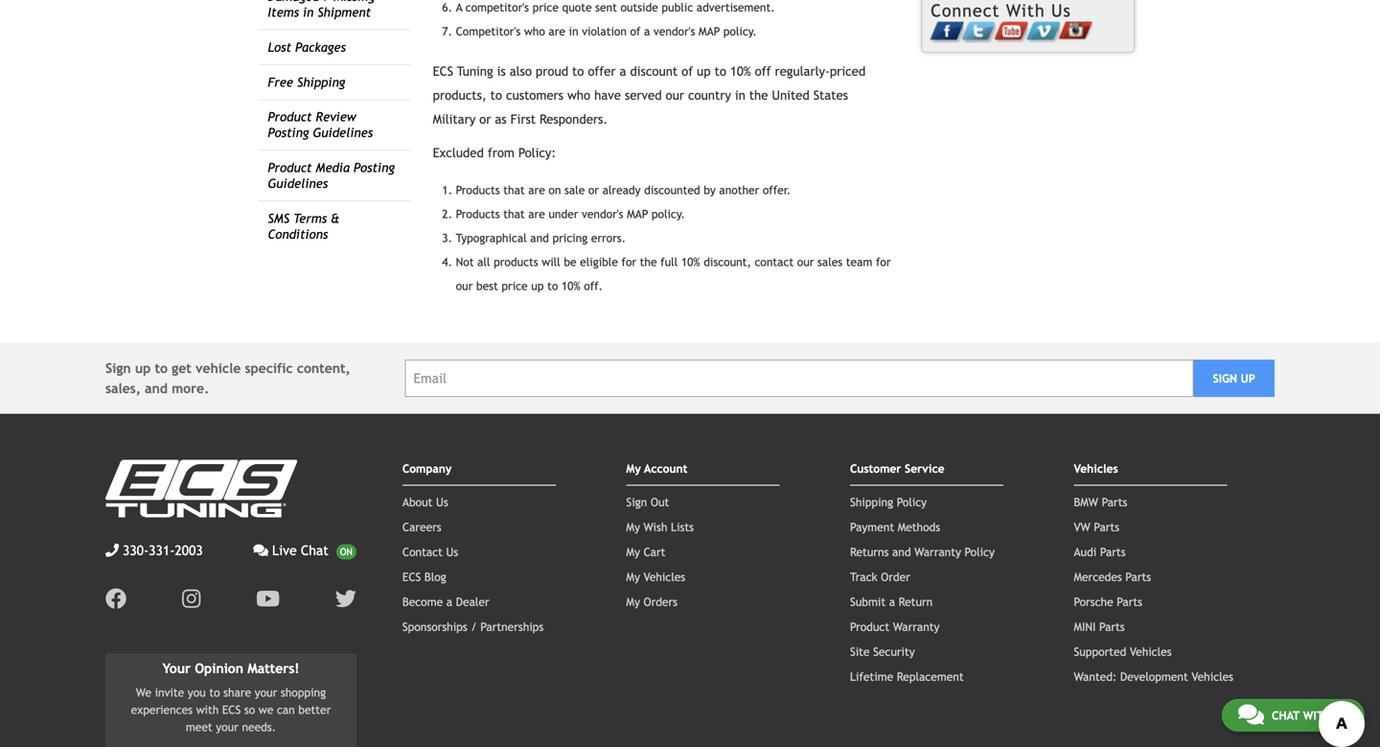 Task type: vqa. For each thing, say whether or not it's contained in the screenshot.
first the injury from the bottom of the page
no



Task type: locate. For each thing, give the bounding box(es) containing it.
us right with
[[1052, 0, 1072, 21]]

1 vertical spatial of
[[682, 64, 693, 79]]

all
[[478, 255, 490, 268]]

in
[[303, 5, 314, 20], [569, 24, 579, 38], [735, 88, 746, 103]]

parts up porsche parts
[[1126, 570, 1152, 583]]

1 horizontal spatial and
[[531, 231, 549, 244]]

1 horizontal spatial who
[[568, 88, 591, 103]]

5 my from the top
[[627, 595, 640, 608]]

have
[[595, 88, 621, 103]]

site security link
[[851, 645, 915, 658]]

1 vertical spatial price
[[502, 279, 528, 292]]

who up also
[[524, 24, 545, 38]]

submit
[[851, 595, 886, 608]]

my down my cart link
[[627, 570, 640, 583]]

0 vertical spatial guidelines
[[313, 125, 373, 140]]

ecs blog link
[[403, 570, 447, 583]]

1 vertical spatial chat
[[1272, 709, 1300, 722]]

ecs left so
[[222, 703, 241, 716]]

invite
[[155, 686, 184, 699]]

parts right vw
[[1094, 520, 1120, 533]]

1 horizontal spatial chat
[[1272, 709, 1300, 722]]

0 vertical spatial price
[[533, 0, 559, 14]]

sign inside sign up to get vehicle specific content, sales, and more.
[[105, 360, 131, 376]]

2 horizontal spatial sign
[[1214, 371, 1238, 385]]

chat
[[301, 543, 329, 558], [1272, 709, 1300, 722]]

10% left off.
[[562, 279, 581, 292]]

sign up
[[1214, 371, 1256, 385]]

0 vertical spatial posting
[[268, 125, 309, 140]]

are left on
[[529, 183, 545, 196]]

0 vertical spatial of
[[630, 24, 641, 38]]

our left best
[[456, 279, 473, 292]]

we
[[136, 686, 152, 699]]

excluded
[[433, 145, 484, 160]]

that
[[504, 183, 525, 196], [504, 207, 525, 220]]

0 horizontal spatial our
[[456, 279, 473, 292]]

that up typographical
[[504, 207, 525, 220]]

1 horizontal spatial policy
[[965, 545, 995, 558]]

posting down free
[[268, 125, 309, 140]]

0 horizontal spatial vendor's
[[582, 207, 624, 220]]

of inside ecs tuning is also proud to offer a discount of up to 10% off regularly-priced products, to customers who have served our country in the united states military or as first responders.
[[682, 64, 693, 79]]

0 vertical spatial 10%
[[731, 64, 751, 79]]

products for products that are under vendor's map policy.
[[456, 207, 500, 220]]

guidelines
[[313, 125, 373, 140], [268, 176, 328, 191]]

porsche parts
[[1074, 595, 1143, 608]]

the left full
[[640, 255, 657, 268]]

that for under
[[504, 207, 525, 220]]

vendor's down public at the top of the page
[[654, 24, 696, 38]]

my left wish
[[627, 520, 640, 533]]

chat right live
[[301, 543, 329, 558]]

0 horizontal spatial who
[[524, 24, 545, 38]]

product down submit
[[851, 620, 890, 633]]

products down excluded from policy:
[[456, 183, 500, 196]]

shipping down packages
[[297, 75, 346, 89]]

parts down porsche parts
[[1100, 620, 1125, 633]]

another
[[720, 183, 760, 196]]

to down will
[[548, 279, 558, 292]]

1 horizontal spatial /
[[471, 620, 477, 633]]

vendor's up the errors.
[[582, 207, 624, 220]]

1 horizontal spatial for
[[876, 255, 891, 268]]

product inside product review posting guidelines
[[268, 110, 312, 124]]

share
[[224, 686, 251, 699]]

careers
[[403, 520, 442, 533]]

who
[[524, 24, 545, 38], [568, 88, 591, 103]]

wanted: development vehicles
[[1074, 670, 1234, 683]]

product for product review posting guidelines
[[268, 110, 312, 124]]

0 vertical spatial are
[[549, 24, 566, 38]]

2 vertical spatial in
[[735, 88, 746, 103]]

for
[[622, 255, 637, 268], [876, 255, 891, 268]]

proud
[[536, 64, 569, 79]]

customers
[[506, 88, 564, 103]]

0 horizontal spatial in
[[303, 5, 314, 20]]

1 horizontal spatial of
[[682, 64, 693, 79]]

product for product warranty
[[851, 620, 890, 633]]

the inside ecs tuning is also proud to offer a discount of up to 10% off regularly-priced products, to customers who have served our country in the united states military or as first responders.
[[750, 88, 769, 103]]

lifetime replacement link
[[851, 670, 964, 683]]

contact us
[[403, 545, 458, 558]]

us right about on the bottom
[[436, 495, 448, 509]]

1 horizontal spatial posting
[[354, 160, 395, 175]]

track
[[851, 570, 878, 583]]

0 vertical spatial in
[[303, 5, 314, 20]]

0 vertical spatial chat
[[301, 543, 329, 558]]

0 horizontal spatial sign
[[105, 360, 131, 376]]

0 horizontal spatial and
[[145, 381, 168, 396]]

0 vertical spatial that
[[504, 183, 525, 196]]

our right served
[[666, 88, 685, 103]]

my orders
[[627, 595, 678, 608]]

the inside not all products will be eligible for the full 10% discount, contact our sales team for our best price up to 10% off.
[[640, 255, 657, 268]]

price left quote
[[533, 0, 559, 14]]

2 horizontal spatial 10%
[[731, 64, 751, 79]]

lifetime
[[851, 670, 894, 683]]

1 vertical spatial /
[[471, 620, 477, 633]]

posting inside product media posting guidelines
[[354, 160, 395, 175]]

0 horizontal spatial or
[[480, 112, 491, 126]]

0 vertical spatial map
[[699, 24, 720, 38]]

discounted
[[645, 183, 701, 196]]

0 horizontal spatial of
[[630, 24, 641, 38]]

2 vertical spatial are
[[529, 207, 545, 220]]

3 my from the top
[[627, 545, 640, 558]]

parts down mercedes parts link
[[1117, 595, 1143, 608]]

shipping up payment
[[851, 495, 894, 509]]

policy. down discounted
[[652, 207, 685, 220]]

media
[[316, 160, 350, 175]]

1 vertical spatial and
[[145, 381, 168, 396]]

product down free
[[268, 110, 312, 124]]

and for returns
[[893, 545, 912, 558]]

products
[[456, 183, 500, 196], [456, 207, 500, 220]]

ecs left blog in the bottom of the page
[[403, 570, 421, 583]]

0 horizontal spatial chat
[[301, 543, 329, 558]]

ecs inside ecs tuning is also proud to offer a discount of up to 10% off regularly-priced products, to customers who have served our country in the united states military or as first responders.
[[433, 64, 454, 79]]

ecs for ecs blog
[[403, 570, 421, 583]]

are for are
[[529, 207, 545, 220]]

1 vertical spatial ecs
[[403, 570, 421, 583]]

2 vertical spatial ecs
[[222, 703, 241, 716]]

vw parts
[[1074, 520, 1120, 533]]

1 vertical spatial our
[[798, 255, 815, 268]]

in down damaged
[[303, 5, 314, 20]]

mercedes parts
[[1074, 570, 1152, 583]]

0 vertical spatial our
[[666, 88, 685, 103]]

0 horizontal spatial your
[[216, 720, 239, 734]]

posting for product review posting guidelines
[[268, 125, 309, 140]]

pricing
[[553, 231, 588, 244]]

in right 'country' at the top of the page
[[735, 88, 746, 103]]

ecs tuning image
[[105, 460, 297, 517]]

in down quote
[[569, 24, 579, 38]]

matters!
[[248, 661, 300, 676]]

to left get
[[155, 360, 168, 376]]

content,
[[297, 360, 351, 376]]

10% right full
[[682, 255, 701, 268]]

ecs inside we invite you to share your shopping experiences with ecs so we can better meet your needs.
[[222, 703, 241, 716]]

or
[[480, 112, 491, 126], [589, 183, 599, 196]]

/ inside "damaged / missing items in shipment"
[[323, 0, 330, 4]]

products for products that are on sale or already discounted by another offer.
[[456, 183, 500, 196]]

typographical and pricing errors.
[[456, 231, 626, 244]]

supported vehicles
[[1074, 645, 1172, 658]]

account
[[644, 462, 688, 475]]

sale
[[565, 183, 585, 196]]

of down 'outside'
[[630, 24, 641, 38]]

4 my from the top
[[627, 570, 640, 583]]

to
[[573, 64, 584, 79], [715, 64, 727, 79], [491, 88, 502, 103], [548, 279, 558, 292], [155, 360, 168, 376], [209, 686, 220, 699]]

1 horizontal spatial vendor's
[[654, 24, 696, 38]]

with up meet
[[196, 703, 219, 716]]

/ down dealer
[[471, 620, 477, 633]]

of
[[630, 24, 641, 38], [682, 64, 693, 79]]

are down quote
[[549, 24, 566, 38]]

with right comments icon
[[1304, 709, 1332, 722]]

from
[[488, 145, 515, 160]]

product left media
[[268, 160, 312, 175]]

0 horizontal spatial 10%
[[562, 279, 581, 292]]

partnerships
[[481, 620, 544, 633]]

competitor's
[[466, 0, 529, 14]]

0 vertical spatial and
[[531, 231, 549, 244]]

1 vertical spatial that
[[504, 207, 525, 220]]

get
[[172, 360, 192, 376]]

and right "sales,"
[[145, 381, 168, 396]]

1 vertical spatial posting
[[354, 160, 395, 175]]

331-
[[149, 543, 175, 558]]

or inside ecs tuning is also proud to offer a discount of up to 10% off regularly-priced products, to customers who have served our country in the united states military or as first responders.
[[480, 112, 491, 126]]

2 horizontal spatial and
[[893, 545, 912, 558]]

policy:
[[519, 145, 556, 160]]

0 vertical spatial vendor's
[[654, 24, 696, 38]]

0 horizontal spatial with
[[196, 703, 219, 716]]

0 horizontal spatial ecs
[[222, 703, 241, 716]]

0 horizontal spatial policy
[[897, 495, 927, 509]]

0 vertical spatial product
[[268, 110, 312, 124]]

my left cart
[[627, 545, 640, 558]]

/ up shipment
[[323, 0, 330, 4]]

track order link
[[851, 570, 911, 583]]

payment methods link
[[851, 520, 941, 533]]

parts right bmw
[[1102, 495, 1128, 509]]

customer
[[851, 462, 902, 475]]

10% left off
[[731, 64, 751, 79]]

1 products from the top
[[456, 183, 500, 196]]

guidelines for media
[[268, 176, 328, 191]]

our
[[666, 88, 685, 103], [798, 255, 815, 268], [456, 279, 473, 292]]

0 horizontal spatial map
[[627, 207, 649, 220]]

to inside sign up to get vehicle specific content, sales, and more.
[[155, 360, 168, 376]]

0 vertical spatial products
[[456, 183, 500, 196]]

1 vertical spatial who
[[568, 88, 591, 103]]

and up order
[[893, 545, 912, 558]]

10%
[[731, 64, 751, 79], [682, 255, 701, 268], [562, 279, 581, 292]]

2 that from the top
[[504, 207, 525, 220]]

0 horizontal spatial price
[[502, 279, 528, 292]]

your
[[255, 686, 277, 699], [216, 720, 239, 734]]

1 my from the top
[[627, 462, 641, 475]]

dealer
[[456, 595, 490, 608]]

0 vertical spatial ecs
[[433, 64, 454, 79]]

0 vertical spatial /
[[323, 0, 330, 4]]

warranty down return
[[893, 620, 940, 633]]

guidelines up terms
[[268, 176, 328, 191]]

products
[[494, 255, 539, 268]]

that down the from
[[504, 183, 525, 196]]

0 vertical spatial the
[[750, 88, 769, 103]]

a down 'outside'
[[644, 24, 650, 38]]

parts up mercedes parts
[[1101, 545, 1126, 558]]

guidelines down review
[[313, 125, 373, 140]]

1 vertical spatial the
[[640, 255, 657, 268]]

2 horizontal spatial our
[[798, 255, 815, 268]]

1 horizontal spatial in
[[569, 24, 579, 38]]

1 horizontal spatial 10%
[[682, 255, 701, 268]]

/ for sponsorships
[[471, 620, 477, 633]]

0 vertical spatial warranty
[[915, 545, 962, 558]]

my left account at left
[[627, 462, 641, 475]]

1 horizontal spatial ecs
[[403, 570, 421, 583]]

0 horizontal spatial posting
[[268, 125, 309, 140]]

2 vertical spatial and
[[893, 545, 912, 558]]

to up 'country' at the top of the page
[[715, 64, 727, 79]]

bmw
[[1074, 495, 1099, 509]]

discount,
[[704, 255, 752, 268]]

posting inside product review posting guidelines
[[268, 125, 309, 140]]

returns and warranty policy link
[[851, 545, 995, 558]]

your up we
[[255, 686, 277, 699]]

2 my from the top
[[627, 520, 640, 533]]

0 vertical spatial or
[[480, 112, 491, 126]]

0 horizontal spatial policy.
[[652, 207, 685, 220]]

chat right comments icon
[[1272, 709, 1300, 722]]

or right sale
[[589, 183, 599, 196]]

we invite you to share your shopping experiences with ecs so we can better meet your needs.
[[131, 686, 331, 734]]

products up typographical
[[456, 207, 500, 220]]

free
[[268, 75, 293, 89]]

warranty down methods
[[915, 545, 962, 558]]

product warranty link
[[851, 620, 940, 633]]

conditions
[[268, 227, 328, 242]]

guidelines inside product media posting guidelines
[[268, 176, 328, 191]]

map down advertisement.
[[699, 24, 720, 38]]

1 vertical spatial product
[[268, 160, 312, 175]]

vehicles
[[1074, 462, 1119, 475], [644, 570, 686, 583], [1130, 645, 1172, 658], [1192, 670, 1234, 683]]

a right offer
[[620, 64, 627, 79]]

parts for audi parts
[[1101, 545, 1126, 558]]

my wish lists
[[627, 520, 694, 533]]

my left orders at the left of page
[[627, 595, 640, 608]]

already
[[603, 183, 641, 196]]

connect with us
[[931, 0, 1072, 21]]

0 horizontal spatial for
[[622, 255, 637, 268]]

for right eligible
[[622, 255, 637, 268]]

1 that from the top
[[504, 183, 525, 196]]

product inside product media posting guidelines
[[268, 160, 312, 175]]

0 vertical spatial your
[[255, 686, 277, 699]]

1 vertical spatial in
[[569, 24, 579, 38]]

porsche parts link
[[1074, 595, 1143, 608]]

2 vertical spatial product
[[851, 620, 890, 633]]

0 horizontal spatial /
[[323, 0, 330, 4]]

my for my vehicles
[[627, 570, 640, 583]]

methods
[[898, 520, 941, 533]]

become a dealer
[[403, 595, 490, 608]]

my account
[[627, 462, 688, 475]]

wanted:
[[1074, 670, 1117, 683]]

twitter logo image
[[336, 588, 357, 609]]

audi
[[1074, 545, 1097, 558]]

1 horizontal spatial sign
[[627, 495, 647, 509]]

order
[[881, 570, 911, 583]]

map down products that are on sale or already discounted by another offer. on the top
[[627, 207, 649, 220]]

0 horizontal spatial the
[[640, 255, 657, 268]]

your right meet
[[216, 720, 239, 734]]

warranty
[[915, 545, 962, 558], [893, 620, 940, 633]]

products,
[[433, 88, 487, 103]]

chat with us
[[1272, 709, 1349, 722]]

2 products from the top
[[456, 207, 500, 220]]

served
[[625, 88, 662, 103]]

0 vertical spatial shipping
[[297, 75, 346, 89]]

2 horizontal spatial in
[[735, 88, 746, 103]]

posting right media
[[354, 160, 395, 175]]

1 vertical spatial 10%
[[682, 255, 701, 268]]

up inside ecs tuning is also proud to offer a discount of up to 10% off regularly-priced products, to customers who have served our country in the united states military or as first responders.
[[697, 64, 711, 79]]

for right team at the right
[[876, 255, 891, 268]]

sign inside button
[[1214, 371, 1238, 385]]

policy. down advertisement.
[[724, 24, 757, 38]]

to right you
[[209, 686, 220, 699]]

instagram logo image
[[182, 588, 201, 609]]

returns
[[851, 545, 889, 558]]

1 horizontal spatial the
[[750, 88, 769, 103]]

price inside not all products will be eligible for the full 10% discount, contact our sales team for our best price up to 10% off.
[[502, 279, 528, 292]]

we
[[259, 703, 274, 716]]

sign for sign up
[[1214, 371, 1238, 385]]

sms
[[268, 211, 290, 226]]

to left offer
[[573, 64, 584, 79]]

who up responders.
[[568, 88, 591, 103]]

lost packages
[[268, 40, 346, 55]]

/
[[323, 0, 330, 4], [471, 620, 477, 633]]

of up 'country' at the top of the page
[[682, 64, 693, 79]]

to up as
[[491, 88, 502, 103]]

1 horizontal spatial price
[[533, 0, 559, 14]]

free shipping link
[[268, 75, 346, 89]]

Email email field
[[405, 359, 1194, 397]]

2 vertical spatial our
[[456, 279, 473, 292]]

the down off
[[750, 88, 769, 103]]

product
[[268, 110, 312, 124], [268, 160, 312, 175], [851, 620, 890, 633]]

parts for mercedes parts
[[1126, 570, 1152, 583]]

price down products at the left of the page
[[502, 279, 528, 292]]

ecs up products,
[[433, 64, 454, 79]]

0 vertical spatial policy.
[[724, 24, 757, 38]]

parts for vw parts
[[1094, 520, 1120, 533]]

our left sales
[[798, 255, 815, 268]]

or left as
[[480, 112, 491, 126]]

guidelines inside product review posting guidelines
[[313, 125, 373, 140]]

and
[[531, 231, 549, 244], [145, 381, 168, 396], [893, 545, 912, 558]]

1 vertical spatial shipping
[[851, 495, 894, 509]]

2 horizontal spatial ecs
[[433, 64, 454, 79]]

1 vertical spatial or
[[589, 183, 599, 196]]

are up typographical and pricing errors.
[[529, 207, 545, 220]]

in inside ecs tuning is also proud to offer a discount of up to 10% off regularly-priced products, to customers who have served our country in the united states military or as first responders.
[[735, 88, 746, 103]]

a
[[644, 24, 650, 38], [620, 64, 627, 79], [447, 595, 453, 608], [890, 595, 896, 608]]

and up will
[[531, 231, 549, 244]]



Task type: describe. For each thing, give the bounding box(es) containing it.
facebook logo image
[[105, 588, 127, 609]]

product review posting guidelines
[[268, 110, 373, 140]]

more.
[[172, 381, 209, 396]]

live chat link
[[253, 540, 357, 560]]

my orders link
[[627, 595, 678, 608]]

bmw parts
[[1074, 495, 1128, 509]]

1 horizontal spatial map
[[699, 24, 720, 38]]

blog
[[425, 570, 447, 583]]

public
[[662, 0, 693, 14]]

vehicles up "bmw parts"
[[1074, 462, 1119, 475]]

competitor's who are in violation of a vendor's map policy.
[[456, 24, 757, 38]]

sign up to get vehicle specific content, sales, and more.
[[105, 360, 351, 396]]

1 vertical spatial policy.
[[652, 207, 685, 220]]

connect
[[931, 0, 1001, 21]]

1 vertical spatial vendor's
[[582, 207, 624, 220]]

live chat
[[272, 543, 329, 558]]

errors.
[[591, 231, 626, 244]]

wish
[[644, 520, 668, 533]]

vehicles right development
[[1192, 670, 1234, 683]]

and inside sign up to get vehicle specific content, sales, and more.
[[145, 381, 168, 396]]

sponsorships / partnerships link
[[403, 620, 544, 633]]

your
[[163, 661, 191, 676]]

site security
[[851, 645, 915, 658]]

is
[[497, 64, 506, 79]]

1 horizontal spatial your
[[255, 686, 277, 699]]

us right comments icon
[[1336, 709, 1349, 722]]

parts for mini parts
[[1100, 620, 1125, 633]]

product warranty
[[851, 620, 940, 633]]

10% inside ecs tuning is also proud to offer a discount of up to 10% off regularly-priced products, to customers who have served our country in the united states military or as first responders.
[[731, 64, 751, 79]]

products that are on sale or already discounted by another offer.
[[456, 183, 791, 196]]

replacement
[[897, 670, 964, 683]]

in inside "damaged / missing items in shipment"
[[303, 5, 314, 20]]

a left dealer
[[447, 595, 453, 608]]

vehicles up orders at the left of page
[[644, 570, 686, 583]]

contact
[[403, 545, 443, 558]]

us right contact at the left of the page
[[446, 545, 458, 558]]

sales
[[818, 255, 843, 268]]

parts for bmw parts
[[1102, 495, 1128, 509]]

sign for sign out
[[627, 495, 647, 509]]

vehicles up wanted: development vehicles
[[1130, 645, 1172, 658]]

mini parts
[[1074, 620, 1125, 633]]

parts for porsche parts
[[1117, 595, 1143, 608]]

with inside we invite you to share your shopping experiences with ecs so we can better meet your needs.
[[196, 703, 219, 716]]

1 horizontal spatial policy.
[[724, 24, 757, 38]]

with
[[1007, 0, 1046, 21]]

meet
[[186, 720, 213, 734]]

up inside sign up to get vehicle specific content, sales, and more.
[[135, 360, 151, 376]]

chat with us link
[[1223, 699, 1366, 732]]

up inside button
[[1241, 371, 1256, 385]]

my cart link
[[627, 545, 666, 558]]

guidelines for review
[[313, 125, 373, 140]]

as
[[495, 112, 507, 126]]

cart
[[644, 545, 666, 558]]

specific
[[245, 360, 293, 376]]

priced
[[830, 64, 866, 79]]

responders.
[[540, 112, 608, 126]]

so
[[244, 703, 255, 716]]

contact us link
[[403, 545, 458, 558]]

quote
[[562, 0, 592, 14]]

1 horizontal spatial shipping
[[851, 495, 894, 509]]

mini
[[1074, 620, 1096, 633]]

/ for damaged
[[323, 0, 330, 4]]

330-
[[123, 543, 149, 558]]

and for typographical
[[531, 231, 549, 244]]

sponsorships
[[403, 620, 468, 633]]

discount
[[630, 64, 678, 79]]

shipment
[[318, 5, 371, 20]]

company
[[403, 462, 452, 475]]

to inside not all products will be eligible for the full 10% discount, contact our sales team for our best price up to 10% off.
[[548, 279, 558, 292]]

military
[[433, 112, 476, 126]]

out
[[651, 495, 670, 509]]

my for my account
[[627, 462, 641, 475]]

1 horizontal spatial with
[[1304, 709, 1332, 722]]

my vehicles link
[[627, 570, 686, 583]]

sign for sign up to get vehicle specific content, sales, and more.
[[105, 360, 131, 376]]

2 for from the left
[[876, 255, 891, 268]]

united
[[772, 88, 810, 103]]

orders
[[644, 595, 678, 608]]

a left return
[[890, 595, 896, 608]]

packages
[[295, 40, 346, 55]]

phone image
[[105, 544, 119, 557]]

wanted: development vehicles link
[[1074, 670, 1234, 683]]

experiences
[[131, 703, 193, 716]]

a competitor's price quote sent outside public advertisement.
[[456, 0, 775, 14]]

submit a return
[[851, 595, 933, 608]]

product for product media posting guidelines
[[268, 160, 312, 175]]

return
[[899, 595, 933, 608]]

ecs for ecs tuning is also proud to offer a discount of up to 10% off regularly-priced products, to customers who have served our country in the united states military or as first responders.
[[433, 64, 454, 79]]

1 vertical spatial warranty
[[893, 620, 940, 633]]

1 vertical spatial map
[[627, 207, 649, 220]]

damaged / missing items in shipment link
[[268, 0, 375, 20]]

1 vertical spatial your
[[216, 720, 239, 734]]

my for my orders
[[627, 595, 640, 608]]

bmw parts link
[[1074, 495, 1128, 509]]

can
[[277, 703, 295, 716]]

service
[[905, 462, 945, 475]]

excluded from policy:
[[433, 145, 556, 160]]

comments image
[[253, 544, 269, 557]]

audi parts
[[1074, 545, 1126, 558]]

not
[[456, 255, 474, 268]]

0 vertical spatial who
[[524, 24, 545, 38]]

a inside ecs tuning is also proud to offer a discount of up to 10% off regularly-priced products, to customers who have served our country in the united states military or as first responders.
[[620, 64, 627, 79]]

who inside ecs tuning is also proud to offer a discount of up to 10% off regularly-priced products, to customers who have served our country in the united states military or as first responders.
[[568, 88, 591, 103]]

product review posting guidelines link
[[268, 110, 373, 140]]

0 horizontal spatial shipping
[[297, 75, 346, 89]]

best
[[476, 279, 498, 292]]

to inside we invite you to share your shopping experiences with ecs so we can better meet your needs.
[[209, 686, 220, 699]]

1 for from the left
[[622, 255, 637, 268]]

up inside not all products will be eligible for the full 10% discount, contact our sales team for our best price up to 10% off.
[[531, 279, 544, 292]]

under
[[549, 207, 579, 220]]

youtube logo image
[[256, 588, 280, 609]]

on
[[549, 183, 561, 196]]

about us link
[[403, 495, 448, 509]]

supported vehicles link
[[1074, 645, 1172, 658]]

1 vertical spatial policy
[[965, 545, 995, 558]]

posting for product media posting guidelines
[[354, 160, 395, 175]]

my for my wish lists
[[627, 520, 640, 533]]

typographical
[[456, 231, 527, 244]]

comments image
[[1239, 703, 1265, 726]]

1 vertical spatial are
[[529, 183, 545, 196]]

0 vertical spatial policy
[[897, 495, 927, 509]]

lost packages link
[[268, 40, 346, 55]]

that for on
[[504, 183, 525, 196]]

also
[[510, 64, 532, 79]]

our inside ecs tuning is also proud to offer a discount of up to 10% off regularly-priced products, to customers who have served our country in the united states military or as first responders.
[[666, 88, 685, 103]]

my for my cart
[[627, 545, 640, 558]]

advertisement.
[[697, 0, 775, 14]]

off.
[[584, 279, 603, 292]]

your opinion matters!
[[163, 661, 300, 676]]

sales,
[[105, 381, 141, 396]]

full
[[661, 255, 678, 268]]

are for price
[[549, 24, 566, 38]]

lists
[[671, 520, 694, 533]]

violation
[[582, 24, 627, 38]]

about us
[[403, 495, 448, 509]]

2 vertical spatial 10%
[[562, 279, 581, 292]]

free shipping
[[268, 75, 346, 89]]

vehicle
[[196, 360, 241, 376]]

items
[[268, 5, 299, 20]]

become
[[403, 595, 443, 608]]



